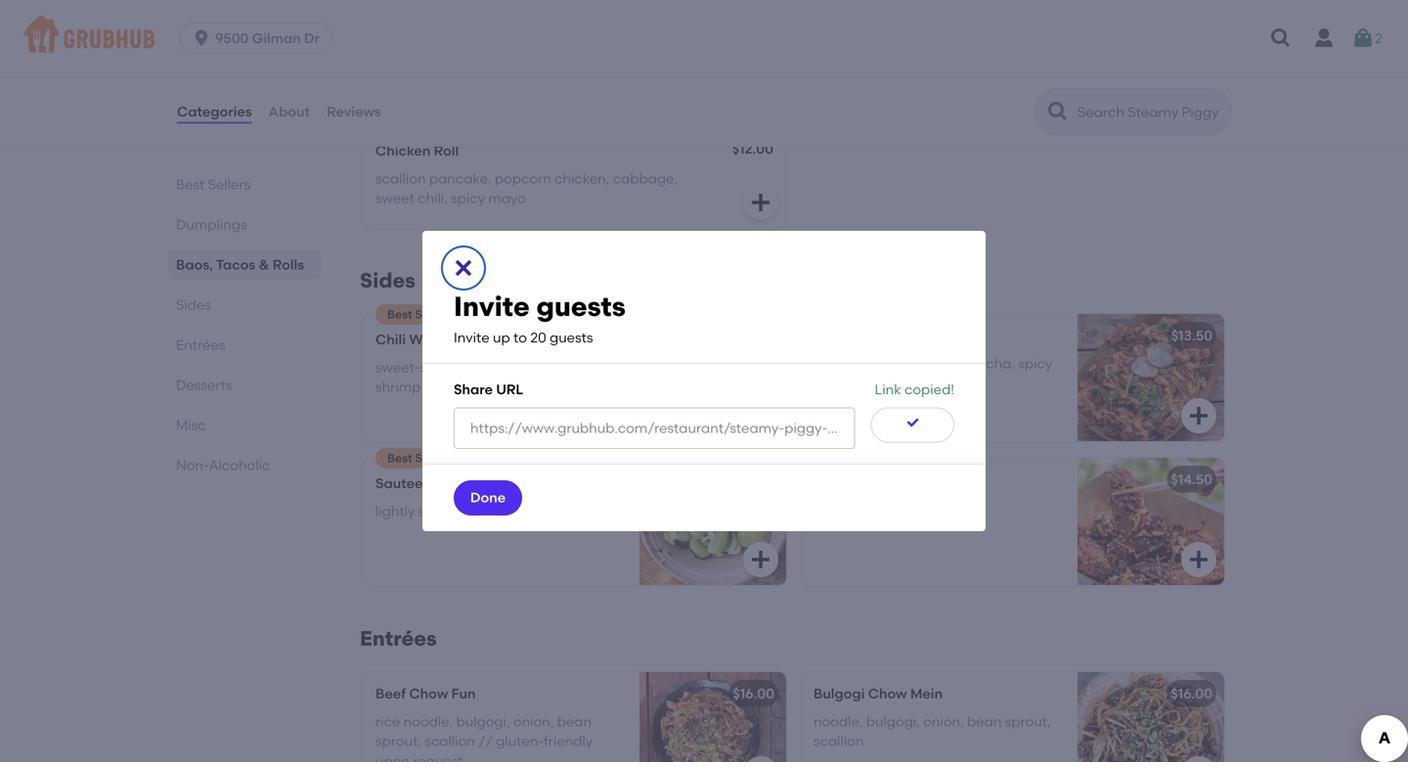 Task type: locate. For each thing, give the bounding box(es) containing it.
& inside sweet-spicy chili sauce, pork & shrimp wontons
[[568, 359, 578, 375]]

svg image left 2 button
[[1270, 26, 1293, 50]]

1 vertical spatial seller
[[415, 451, 447, 465]]

1 bean from the left
[[557, 713, 592, 730]]

2 horizontal spatial onion,
[[924, 713, 964, 730]]

& right pork
[[568, 359, 578, 375]]

link copied!
[[875, 381, 955, 398]]

0 vertical spatial pancake,
[[429, 55, 492, 71]]

&
[[259, 256, 269, 273], [568, 359, 578, 375]]

1 noodle, from the left
[[404, 713, 453, 730]]

best up chili
[[387, 307, 412, 321]]

chow for beef
[[409, 685, 448, 702]]

bulgogi,
[[814, 355, 868, 372], [456, 713, 510, 730], [867, 713, 920, 730]]

done
[[471, 489, 506, 506]]

best
[[176, 176, 205, 193], [387, 307, 412, 321], [387, 451, 412, 465]]

chili
[[376, 331, 406, 348]]

1 vertical spatial pancake,
[[429, 170, 492, 187]]

$16.00 for noodle, bulgogi, onion, bean sprout, scallion
[[1171, 685, 1213, 702]]

misc
[[176, 417, 206, 433]]

chicken
[[376, 142, 431, 159]]

0 horizontal spatial &
[[259, 256, 269, 273]]

1 horizontal spatial $16.00
[[1171, 685, 1213, 702]]

scallion down bulgogi at the right of the page
[[814, 733, 864, 749]]

reviews
[[327, 103, 381, 120]]

0 vertical spatial sides
[[360, 268, 416, 293]]

entrées up desserts
[[176, 336, 225, 353]]

request
[[413, 753, 463, 762]]

best seller up "sauteed"
[[387, 451, 447, 465]]

bok
[[435, 475, 461, 492]]

chow
[[409, 685, 448, 702], [868, 685, 907, 702]]

noodle,
[[404, 713, 453, 730], [814, 713, 863, 730]]

spicy up wontons on the left of page
[[420, 359, 454, 375]]

seller for bok
[[415, 451, 447, 465]]

1 vertical spatial cabbage,
[[613, 170, 678, 187]]

seller up wontons at top left
[[415, 307, 447, 321]]

best seller
[[387, 307, 447, 321], [387, 451, 447, 465]]

$16.00 for rice noodle, bulgogi, onion, bean sprout, scallion // gluten-friendly upon request
[[733, 685, 775, 702]]

lightly sautéed with garlic
[[376, 503, 545, 519]]

seller for wontons
[[415, 307, 447, 321]]

non-
[[176, 457, 209, 473]]

onion, down mein
[[924, 713, 964, 730]]

bulgogi, down bulgogi chow mein
[[867, 713, 920, 730]]

sprout, inside rice noodle, bulgogi, onion, bean sprout, scallion // gluten-friendly upon request
[[376, 733, 422, 749]]

bean inside rice noodle, bulgogi, onion, bean sprout, scallion // gluten-friendly upon request
[[557, 713, 592, 730]]

fun
[[452, 685, 476, 702]]

beef chow fun
[[376, 685, 476, 702]]

share url
[[454, 381, 524, 398]]

1 pancake, from the top
[[429, 55, 492, 71]]

sellers
[[208, 176, 251, 193]]

sprout,
[[1005, 713, 1051, 730], [376, 733, 422, 749]]

chili
[[458, 359, 484, 375]]

guests right the 20
[[550, 329, 593, 346]]

bean
[[557, 713, 592, 730], [967, 713, 1002, 730]]

best sellers
[[176, 176, 251, 193]]

onion, right beef,
[[584, 55, 625, 71]]

2 pancake, from the top
[[429, 170, 492, 187]]

noodle, down the beef chow fun
[[404, 713, 453, 730]]

invite up 'chili'
[[454, 329, 490, 346]]

1 horizontal spatial entrées
[[360, 626, 437, 651]]

shrimp
[[376, 379, 421, 395]]

cabbage,
[[628, 55, 693, 71], [613, 170, 678, 187]]

scallion
[[376, 55, 426, 71], [376, 170, 426, 187], [425, 733, 475, 749], [814, 733, 864, 749]]

//
[[479, 733, 493, 749]]

svg image
[[1352, 26, 1375, 50], [452, 256, 475, 280], [749, 404, 773, 427], [749, 548, 773, 571]]

1 vertical spatial best seller
[[387, 451, 447, 465]]

pancake, for chili,
[[429, 170, 492, 187]]

cheese
[[376, 75, 423, 91]]

$12.00
[[732, 140, 774, 157]]

onion,
[[584, 55, 625, 71], [513, 713, 554, 730], [924, 713, 964, 730]]

0 horizontal spatial entrées
[[176, 336, 225, 353]]

svg image up $12.00 in the top right of the page
[[749, 75, 773, 99]]

1 vertical spatial guests
[[550, 329, 593, 346]]

share
[[454, 381, 493, 398]]

beef chow fun image
[[640, 672, 786, 762]]

0 horizontal spatial noodle,
[[404, 713, 453, 730]]

cabbage, right beef,
[[628, 55, 693, 71]]

guests
[[537, 290, 626, 323], [550, 329, 593, 346]]

noodle, down bulgogi at the right of the page
[[814, 713, 863, 730]]

noodle, bulgogi, onion, bean sprout, scallion
[[814, 713, 1051, 749]]

2 $16.00 from the left
[[1171, 685, 1213, 702]]

2 chow from the left
[[868, 685, 907, 702]]

svg image inside 2 button
[[1352, 26, 1375, 50]]

0 horizontal spatial chow
[[409, 685, 448, 702]]

1 horizontal spatial bean
[[967, 713, 1002, 730]]

scallion up sweet
[[376, 170, 426, 187]]

about
[[269, 103, 310, 120]]

scallion inside scallion pancake, bulgogi beef, onion, cabbage, cheese
[[376, 55, 426, 71]]

2 best seller from the top
[[387, 451, 447, 465]]

0 horizontal spatial onion,
[[513, 713, 554, 730]]

chow left fun
[[409, 685, 448, 702]]

1 horizontal spatial sprout,
[[1005, 713, 1051, 730]]

9500 gilman dr button
[[179, 22, 340, 54]]

20
[[530, 329, 547, 346]]

alcoholic
[[209, 457, 270, 473]]

& left rolls
[[259, 256, 269, 273]]

sides up chili
[[360, 268, 416, 293]]

friendly
[[544, 733, 593, 749]]

onion, up gluten-
[[513, 713, 554, 730]]

garlic
[[507, 503, 545, 519]]

scallion up the request
[[425, 733, 475, 749]]

bulgogi, up //
[[456, 713, 510, 730]]

spicy right chili,
[[451, 190, 485, 207]]

0 horizontal spatial sprout,
[[376, 733, 422, 749]]

sides
[[360, 268, 416, 293], [176, 296, 211, 313]]

search icon image
[[1047, 100, 1070, 123]]

entrées
[[176, 336, 225, 353], [360, 626, 437, 651]]

2 vertical spatial best
[[387, 451, 412, 465]]

1 $16.00 from the left
[[733, 685, 775, 702]]

rice noodle, bulgogi, onion, bean sprout, scallion // gluten-friendly upon request
[[376, 713, 593, 762]]

2 invite from the top
[[454, 329, 490, 346]]

$13.50
[[1172, 327, 1213, 344]]

1 vertical spatial sprout,
[[376, 733, 422, 749]]

1 chow from the left
[[409, 685, 448, 702]]

bulgogi
[[495, 55, 545, 71]]

seller
[[415, 307, 447, 321], [415, 451, 447, 465]]

1 vertical spatial &
[[568, 359, 578, 375]]

chicken,
[[555, 170, 610, 187]]

1 horizontal spatial sides
[[360, 268, 416, 293]]

seller up the sauteed bok choy
[[415, 451, 447, 465]]

best left sellers
[[176, 176, 205, 193]]

pancake, inside "scallion pancake, popcorn chicken, cabbage, sweet chili, spicy mayo"
[[429, 170, 492, 187]]

wontons
[[409, 331, 468, 348]]

pancake, down "roll"
[[429, 170, 492, 187]]

reviews button
[[326, 76, 382, 147]]

1 horizontal spatial &
[[568, 359, 578, 375]]

sauteed bok choy image
[[640, 458, 786, 585]]

0 vertical spatial seller
[[415, 307, 447, 321]]

None text field
[[454, 407, 856, 449]]

cabbage, inside "scallion pancake, popcorn chicken, cabbage, sweet chili, spicy mayo"
[[613, 170, 678, 187]]

sides down baos,
[[176, 296, 211, 313]]

2
[[1375, 30, 1383, 46]]

svg image
[[1270, 26, 1293, 50], [192, 28, 211, 48], [749, 75, 773, 99], [1188, 75, 1211, 99], [749, 191, 773, 214], [1188, 404, 1211, 427], [905, 415, 921, 430], [1188, 548, 1211, 571]]

0 vertical spatial sprout,
[[1005, 713, 1051, 730]]

mayo
[[489, 190, 526, 207]]

svg image down link copied!
[[905, 415, 921, 430]]

pancake, inside scallion pancake, bulgogi beef, onion, cabbage, cheese
[[429, 55, 492, 71]]

invite
[[454, 290, 530, 323], [454, 329, 490, 346]]

$14.50
[[1171, 471, 1213, 488]]

1 best seller from the top
[[387, 307, 447, 321]]

2 noodle, from the left
[[814, 713, 863, 730]]

2 bean from the left
[[967, 713, 1002, 730]]

spicy
[[451, 190, 485, 207], [1019, 355, 1053, 372], [420, 359, 454, 375]]

best seller for sauteed
[[387, 451, 447, 465]]

0 vertical spatial invite
[[454, 290, 530, 323]]

pancake, left bulgogi
[[429, 55, 492, 71]]

0 horizontal spatial $16.00
[[733, 685, 775, 702]]

1 horizontal spatial chow
[[868, 685, 907, 702]]

1 vertical spatial best
[[387, 307, 412, 321]]

best up "sauteed"
[[387, 451, 412, 465]]

spicy right 'sriracha,' at right
[[1019, 355, 1053, 372]]

0 vertical spatial best seller
[[387, 307, 447, 321]]

copied!
[[905, 381, 955, 398]]

bulgogi chow mein image
[[1078, 672, 1225, 762]]

9500
[[215, 30, 249, 46]]

baos, tacos & rolls
[[176, 256, 304, 273]]

1 seller from the top
[[415, 307, 447, 321]]

guests up the 20
[[537, 290, 626, 323]]

pancake,
[[429, 55, 492, 71], [429, 170, 492, 187]]

invite up up on the top
[[454, 290, 530, 323]]

0 vertical spatial &
[[259, 256, 269, 273]]

0 vertical spatial cabbage,
[[628, 55, 693, 71]]

0 horizontal spatial bean
[[557, 713, 592, 730]]

2 seller from the top
[[415, 451, 447, 465]]

dr
[[304, 30, 320, 46]]

1 horizontal spatial noodle,
[[814, 713, 863, 730]]

chow left mein
[[868, 685, 907, 702]]

entrées up beef
[[360, 626, 437, 651]]

0 vertical spatial entrées
[[176, 336, 225, 353]]

1 vertical spatial invite
[[454, 329, 490, 346]]

cabbage, right chicken, at the left top
[[613, 170, 678, 187]]

scallion up cheese
[[376, 55, 426, 71]]

best seller up chili wontons
[[387, 307, 447, 321]]

bulgogi, up "mayo,"
[[814, 355, 868, 372]]

1 vertical spatial sides
[[176, 296, 211, 313]]

svg image left the 9500
[[192, 28, 211, 48]]

1 horizontal spatial onion,
[[584, 55, 625, 71]]



Task type: vqa. For each thing, say whether or not it's contained in the screenshot.
2
yes



Task type: describe. For each thing, give the bounding box(es) containing it.
to
[[514, 329, 527, 346]]

bulgogi chow mein
[[814, 685, 943, 702]]

1 vertical spatial entrées
[[360, 626, 437, 651]]

gilman
[[252, 30, 301, 46]]

chili wontons image
[[640, 314, 786, 441]]

scallion pancake, popcorn chicken, cabbage, sweet chili, spicy mayo
[[376, 170, 678, 207]]

$14.50 button
[[802, 458, 1225, 585]]

spicy inside sweet-spicy chili sauce, pork & shrimp wontons
[[420, 359, 454, 375]]

lightly
[[376, 503, 415, 519]]

choy
[[464, 475, 499, 492]]

sweet
[[376, 190, 415, 207]]

bulgogi
[[814, 685, 865, 702]]

up
[[493, 329, 510, 346]]

categories button
[[176, 76, 253, 147]]

pancake, for cheese
[[429, 55, 492, 71]]

wontons
[[424, 379, 480, 395]]

chow for bulgogi
[[868, 685, 907, 702]]

about button
[[268, 76, 311, 147]]

tacos
[[216, 256, 256, 273]]

svg image up search steamy piggy search field
[[1188, 75, 1211, 99]]

bulgogi fries image
[[1078, 314, 1225, 441]]

noodle, inside rice noodle, bulgogi, onion, bean sprout, scallion // gluten-friendly upon request
[[404, 713, 453, 730]]

desserts
[[176, 377, 232, 393]]

bulgogi, inside bulgogi, kimchi, slaw, sriracha, spicy mayo, cilantro
[[814, 355, 868, 372]]

non-alcoholic
[[176, 457, 270, 473]]

sweet-
[[376, 359, 420, 375]]

svg image down $12.00 in the top right of the page
[[749, 191, 773, 214]]

gluten-
[[496, 733, 544, 749]]

scallion inside noodle, bulgogi, onion, bean sprout, scallion
[[814, 733, 864, 749]]

sauteed bok choy
[[376, 475, 499, 492]]

bulgogi, inside noodle, bulgogi, onion, bean sprout, scallion
[[867, 713, 920, 730]]

chili wontons
[[376, 331, 468, 348]]

svg image down '$14.50' at the right bottom of page
[[1188, 548, 1211, 571]]

chicken roll
[[376, 142, 459, 159]]

0 vertical spatial guests
[[537, 290, 626, 323]]

slaw,
[[921, 355, 954, 372]]

sauce,
[[487, 359, 531, 375]]

upon
[[376, 753, 410, 762]]

chili,
[[418, 190, 448, 207]]

beef,
[[548, 55, 581, 71]]

scallion inside "scallion pancake, popcorn chicken, cabbage, sweet chili, spicy mayo"
[[376, 170, 426, 187]]

kimchi,
[[871, 355, 918, 372]]

onion, inside scallion pancake, bulgogi beef, onion, cabbage, cheese
[[584, 55, 625, 71]]

link
[[875, 381, 902, 398]]

bulgogi, kimchi, slaw, sriracha, spicy mayo, cilantro
[[814, 355, 1053, 391]]

bulgogi, inside rice noodle, bulgogi, onion, bean sprout, scallion // gluten-friendly upon request
[[456, 713, 510, 730]]

salt 'n pepper wings image
[[1078, 458, 1225, 585]]

invite guests invite up to 20 guests
[[454, 290, 626, 346]]

bean inside noodle, bulgogi, onion, bean sprout, scallion
[[967, 713, 1002, 730]]

dumplings
[[176, 216, 247, 233]]

mein
[[911, 685, 943, 702]]

svg image inside 9500 gilman dr button
[[192, 28, 211, 48]]

with
[[476, 503, 504, 519]]

rice
[[376, 713, 400, 730]]

cilantro
[[858, 375, 909, 391]]

best for chili wontons
[[387, 307, 412, 321]]

pork
[[534, 359, 564, 375]]

scallion pancake, bulgogi beef, onion, cabbage, cheese button
[[364, 14, 786, 113]]

spicy inside "scallion pancake, popcorn chicken, cabbage, sweet chili, spicy mayo"
[[451, 190, 485, 207]]

url
[[496, 381, 524, 398]]

popcorn
[[495, 170, 551, 187]]

2 button
[[1352, 21, 1383, 56]]

best for sauteed bok choy
[[387, 451, 412, 465]]

noodle, inside noodle, bulgogi, onion, bean sprout, scallion
[[814, 713, 863, 730]]

Search Steamy Piggy search field
[[1076, 103, 1226, 121]]

best seller for chili
[[387, 307, 447, 321]]

scallion inside rice noodle, bulgogi, onion, bean sprout, scallion // gluten-friendly upon request
[[425, 733, 475, 749]]

sauteed
[[376, 475, 432, 492]]

mayo,
[[814, 375, 855, 391]]

roll
[[434, 142, 459, 159]]

onion, inside rice noodle, bulgogi, onion, bean sprout, scallion // gluten-friendly upon request
[[513, 713, 554, 730]]

baos,
[[176, 256, 213, 273]]

1 invite from the top
[[454, 290, 530, 323]]

done button
[[454, 480, 522, 515]]

onion, inside noodle, bulgogi, onion, bean sprout, scallion
[[924, 713, 964, 730]]

beef
[[376, 685, 406, 702]]

9500 gilman dr
[[215, 30, 320, 46]]

sweet-spicy chili sauce, pork & shrimp wontons
[[376, 359, 578, 395]]

0 vertical spatial best
[[176, 176, 205, 193]]

0 horizontal spatial sides
[[176, 296, 211, 313]]

sautéed
[[418, 503, 473, 519]]

scallion pancake, bulgogi beef, onion, cabbage, cheese
[[376, 55, 693, 91]]

sriracha,
[[957, 355, 1015, 372]]

categories
[[177, 103, 252, 120]]

sprout, inside noodle, bulgogi, onion, bean sprout, scallion
[[1005, 713, 1051, 730]]

spicy inside bulgogi, kimchi, slaw, sriracha, spicy mayo, cilantro
[[1019, 355, 1053, 372]]

rolls
[[273, 256, 304, 273]]

svg image up '$14.50' at the right bottom of page
[[1188, 404, 1211, 427]]

cabbage, inside scallion pancake, bulgogi beef, onion, cabbage, cheese
[[628, 55, 693, 71]]

main navigation navigation
[[0, 0, 1409, 76]]



